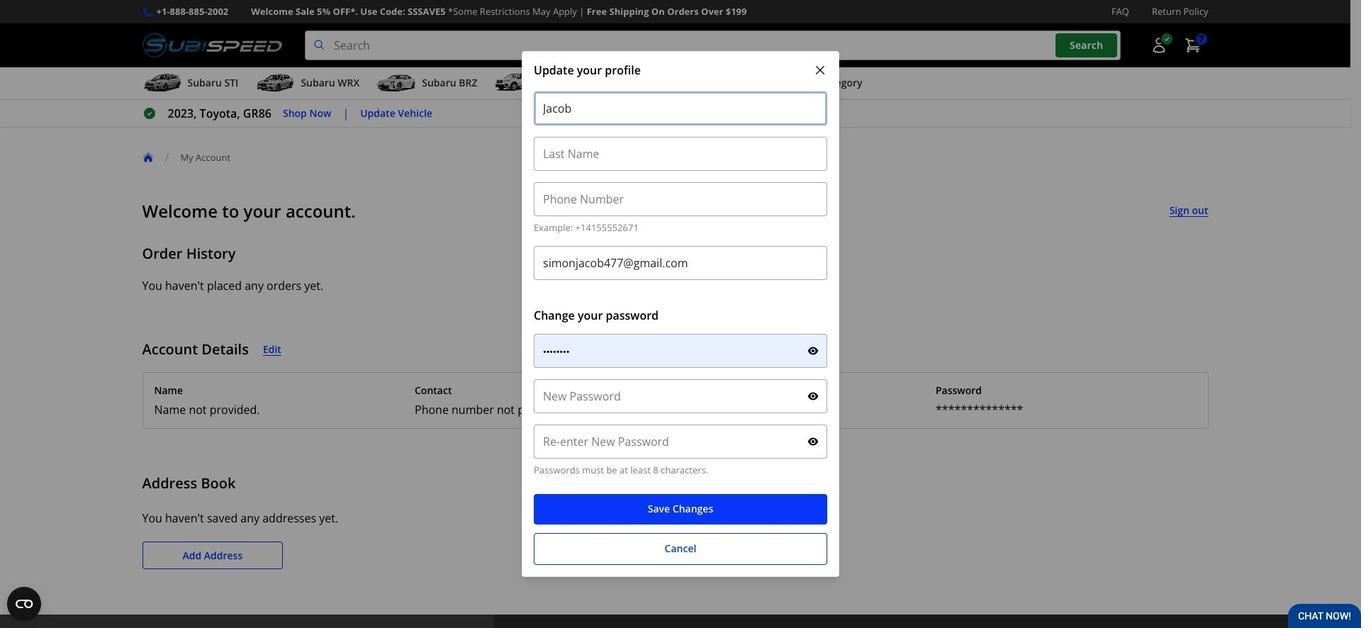 Task type: describe. For each thing, give the bounding box(es) containing it.
First name text field
[[534, 92, 827, 126]]

search input field
[[305, 31, 1121, 60]]

toggle password visibility image for new password password field
[[808, 391, 819, 402]]

toggle password visibility image
[[808, 345, 819, 357]]

Phone field
[[534, 182, 827, 216]]

Current Password password field
[[534, 334, 827, 368]]



Task type: vqa. For each thing, say whether or not it's contained in the screenshot.
New Password password field
yes



Task type: locate. For each thing, give the bounding box(es) containing it.
New Password password field
[[534, 380, 827, 414]]

toggle password visibility image for the re-enter new password password field
[[808, 436, 819, 448]]

Last Name text field
[[534, 137, 827, 171]]

toggle password visibility image
[[808, 391, 819, 402], [808, 436, 819, 448]]

0 vertical spatial toggle password visibility image
[[808, 391, 819, 402]]

close popup image
[[813, 63, 827, 77]]

Re-enter New Password password field
[[534, 425, 827, 459]]

open widget image
[[7, 587, 41, 621]]

2 toggle password visibility image from the top
[[808, 436, 819, 448]]

1 vertical spatial toggle password visibility image
[[808, 436, 819, 448]]

Email Address text field
[[534, 246, 827, 280]]

1 toggle password visibility image from the top
[[808, 391, 819, 402]]



